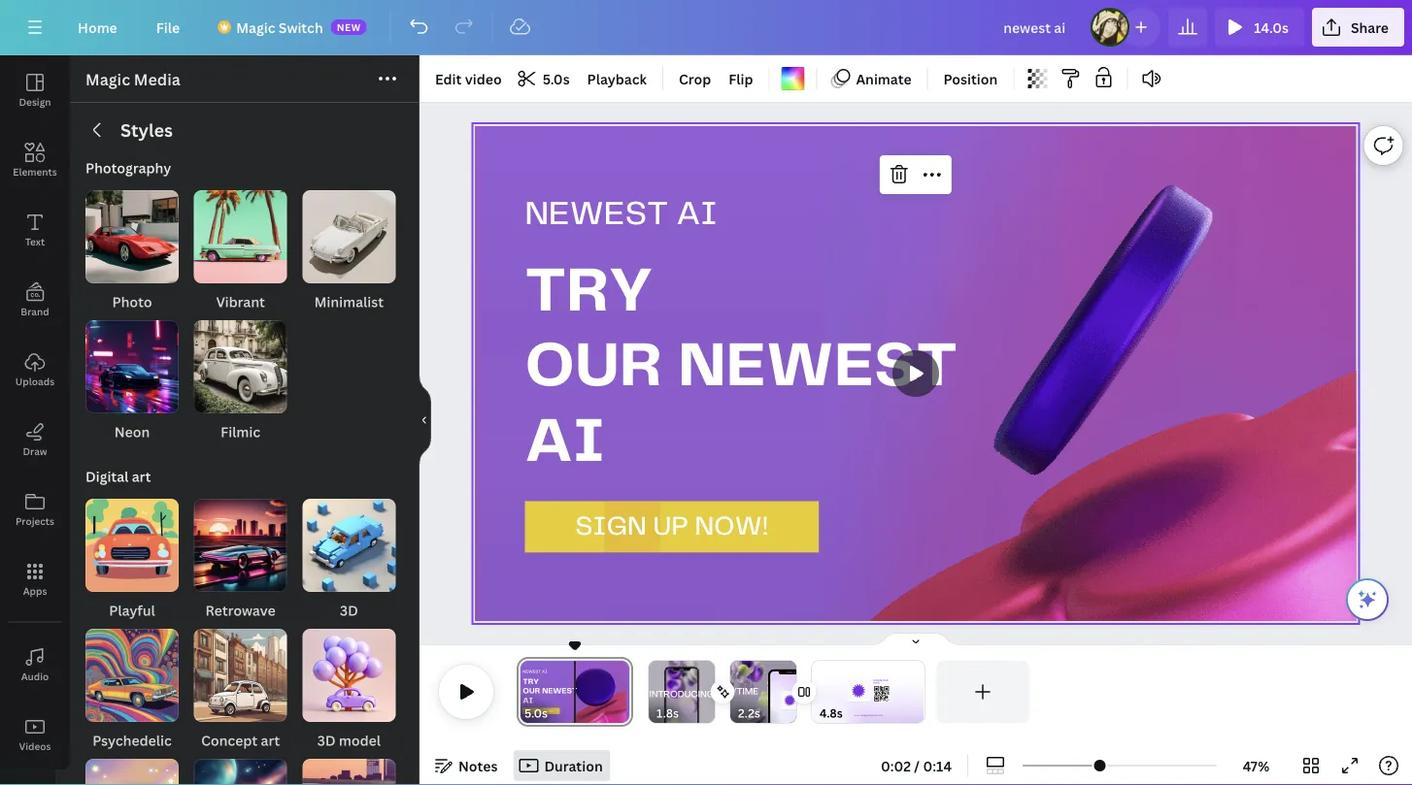 Task type: vqa. For each thing, say whether or not it's contained in the screenshot.
ART
yes



Task type: locate. For each thing, give the bounding box(es) containing it.
file
[[156, 18, 180, 36]]

3d up 3d model group
[[340, 602, 358, 620]]

4 trimming, start edge slider from the left
[[812, 661, 826, 724]]

trimming, start edge slider left anytime
[[649, 661, 662, 724]]

0 vertical spatial art
[[132, 468, 151, 486]]

0 vertical spatial magic
[[236, 18, 275, 36]]

anytime button
[[708, 661, 819, 759]]

apps
[[23, 585, 47, 598]]

2.2s
[[738, 706, 760, 722]]

magic
[[236, 18, 275, 36], [85, 69, 130, 90]]

art right concept
[[261, 732, 280, 750]]

our
[[525, 338, 662, 398]]

trimming, start edge slider
[[517, 661, 534, 724], [649, 661, 662, 724], [730, 661, 744, 724], [812, 661, 826, 724]]

model
[[339, 732, 381, 750]]

2 trimming, end edge slider from the left
[[701, 661, 715, 724]]

trimming, start edge slider for 1.8s
[[649, 661, 662, 724]]

/
[[914, 757, 920, 776]]

0 horizontal spatial art
[[132, 468, 151, 486]]

videos button
[[0, 700, 70, 770]]

playback button
[[579, 63, 655, 94]]

1 horizontal spatial ai
[[677, 199, 717, 231]]

1 vertical spatial newest
[[678, 338, 958, 398]]

3 trimming, end edge slider from the left
[[783, 661, 796, 724]]

4 trimming, end edge slider from the left
[[911, 661, 925, 724]]

introducing button
[[627, 661, 737, 739]]

trimming, end edge slider right the download now
[[911, 661, 925, 724]]

3d group
[[302, 499, 396, 622]]

filmic group
[[194, 321, 287, 443]]

hide image
[[419, 374, 431, 467]]

magic media
[[85, 69, 180, 90]]

3 trimming, start edge slider from the left
[[730, 661, 744, 724]]

design button
[[0, 55, 70, 125]]

0 horizontal spatial 3d
[[317, 732, 336, 750]]

concept art
[[201, 732, 280, 750]]

new
[[337, 20, 361, 34]]

3d
[[340, 602, 358, 620], [317, 732, 336, 750]]

magic left switch
[[236, 18, 275, 36]]

5.0s left page title text field
[[524, 706, 548, 722]]

www.reallygreatsite.com
[[854, 715, 883, 717]]

magic inside main menu bar
[[236, 18, 275, 36]]

trimming, end edge slider right the 2.2s
[[783, 661, 796, 724]]

trimming, start edge slider for 4.8s
[[812, 661, 826, 724]]

magic for magic media
[[85, 69, 130, 90]]

elements
[[13, 165, 57, 178]]

text
[[25, 235, 45, 248]]

trimming, start edge slider for 2.2s
[[730, 661, 744, 724]]

introducing
[[649, 691, 714, 700]]

1 vertical spatial ai
[[525, 413, 605, 474]]

apps button
[[0, 545, 70, 615]]

switch
[[279, 18, 323, 36]]

crop button
[[671, 63, 719, 94]]

edit
[[435, 69, 462, 88]]

3d for 3d
[[340, 602, 358, 620]]

1 vertical spatial art
[[261, 732, 280, 750]]

styles
[[120, 118, 173, 142]]

audio button
[[0, 630, 70, 700]]

flip
[[729, 69, 753, 88]]

home
[[78, 18, 117, 36]]

hide pages image
[[869, 632, 962, 648]]

audio
[[21, 670, 49, 683]]

0 vertical spatial 5.0s
[[543, 69, 570, 88]]

filmic
[[221, 423, 260, 441]]

trimming, end edge slider inside anytime button
[[783, 661, 796, 724]]

4.8s
[[820, 706, 843, 722]]

art right digital
[[132, 468, 151, 486]]

1 horizontal spatial newest
[[678, 338, 958, 398]]

0 horizontal spatial ai
[[525, 413, 605, 474]]

trimming, end edge slider for 4.8s
[[911, 661, 925, 724]]

trimming, start edge slider left www.reallygreatsite.com
[[812, 661, 826, 724]]

retrowave group
[[194, 499, 287, 622]]

trimming, end edge slider
[[616, 661, 633, 724], [701, 661, 715, 724], [783, 661, 796, 724], [911, 661, 925, 724]]

magic switch
[[236, 18, 323, 36]]

1 vertical spatial magic
[[85, 69, 130, 90]]

brand button
[[0, 265, 70, 335]]

neon group
[[85, 321, 179, 443]]

0 horizontal spatial magic
[[85, 69, 130, 90]]

notes
[[458, 757, 498, 776]]

1 trimming, start edge slider from the left
[[517, 661, 534, 724]]

vibrant group
[[194, 190, 287, 313]]

2 trimming, start edge slider from the left
[[649, 661, 662, 724]]

4.8s button
[[820, 704, 843, 724]]

psychedelic group
[[85, 629, 179, 752]]

notes button
[[427, 751, 505, 782]]

5.0s button left page title text field
[[524, 704, 548, 724]]

5.0s
[[543, 69, 570, 88], [524, 706, 548, 722]]

art
[[132, 468, 151, 486], [261, 732, 280, 750]]

0 vertical spatial ai
[[677, 199, 717, 231]]

sign
[[575, 514, 647, 540]]

3d model
[[317, 732, 381, 750]]

Design title text field
[[988, 8, 1083, 47]]

digital art
[[85, 468, 151, 486]]

trimming, end edge slider left 1.8s
[[616, 661, 633, 724]]

3d left model
[[317, 732, 336, 750]]

uploads button
[[0, 335, 70, 405]]

1.8s button
[[657, 704, 679, 724]]

uploads
[[15, 375, 55, 388]]

neon
[[114, 423, 150, 441]]

trimming, end edge slider left anytime
[[701, 661, 715, 724]]

0 vertical spatial newest
[[525, 199, 668, 231]]

5.0s button right video
[[512, 63, 577, 94]]

0 vertical spatial 3d
[[340, 602, 358, 620]]

5.0s button
[[512, 63, 577, 94], [524, 704, 548, 724]]

ai
[[677, 199, 717, 231], [525, 413, 605, 474]]

1 vertical spatial 3d
[[317, 732, 336, 750]]

newest
[[525, 199, 668, 231], [678, 338, 958, 398]]

concept art group
[[194, 629, 287, 752]]

3d model group
[[302, 629, 396, 752]]

5.0s left playback
[[543, 69, 570, 88]]

trimming, start edge slider left page title text field
[[517, 661, 534, 724]]

canva assistant image
[[1356, 589, 1379, 612]]

art inside 'group'
[[261, 732, 280, 750]]

position button
[[936, 63, 1005, 94]]

trimming, end edge slider inside introducing button
[[701, 661, 715, 724]]

0:02
[[881, 757, 911, 776]]

1 horizontal spatial art
[[261, 732, 280, 750]]

art for concept art
[[261, 732, 280, 750]]

1 trimming, end edge slider from the left
[[616, 661, 633, 724]]

magic left the 'media'
[[85, 69, 130, 90]]

elements button
[[0, 125, 70, 195]]

playful group
[[85, 499, 179, 622]]

1 horizontal spatial 3d
[[340, 602, 358, 620]]

1 horizontal spatial magic
[[236, 18, 275, 36]]

trimming, start edge slider right introducing
[[730, 661, 744, 724]]



Task type: describe. For each thing, give the bounding box(es) containing it.
14.0s button
[[1215, 8, 1304, 47]]

download
[[873, 680, 888, 683]]

art for digital art
[[132, 468, 151, 486]]

projects
[[16, 515, 54, 528]]

download now
[[873, 680, 888, 685]]

minimalist group
[[302, 190, 396, 313]]

no color image
[[781, 67, 805, 90]]

projects button
[[0, 475, 70, 545]]

up
[[653, 514, 688, 540]]

digital
[[85, 468, 129, 486]]

0:14
[[923, 757, 952, 776]]

our newest
[[525, 338, 958, 398]]

animate button
[[825, 63, 919, 94]]

now!
[[695, 514, 769, 540]]

anytime
[[718, 689, 758, 697]]

side panel tab list
[[0, 55, 70, 786]]

playful
[[109, 602, 155, 620]]

sign up now!
[[575, 514, 769, 540]]

edit video
[[435, 69, 502, 88]]

text button
[[0, 195, 70, 265]]

trimming, end edge slider for 1.8s
[[701, 661, 715, 724]]

position
[[944, 69, 998, 88]]

home link
[[62, 8, 133, 47]]

rectangle animated basic shape yellow image
[[525, 502, 819, 553]]

video
[[465, 69, 502, 88]]

animated tactile 3d shapes image
[[865, 169, 1412, 622]]

psychedelic
[[92, 732, 172, 750]]

0 vertical spatial 5.0s button
[[512, 63, 577, 94]]

photo group
[[85, 190, 179, 313]]

47% button
[[1225, 751, 1288, 782]]

2.2s button
[[738, 704, 760, 724]]

playback
[[587, 69, 647, 88]]

1.8s
[[657, 706, 679, 722]]

duration
[[544, 757, 603, 776]]

brand
[[21, 305, 49, 318]]

0 horizontal spatial newest
[[525, 199, 668, 231]]

media
[[134, 69, 180, 90]]

minimalist
[[314, 293, 384, 311]]

main menu bar
[[0, 0, 1412, 55]]

1 vertical spatial 5.0s button
[[524, 704, 548, 724]]

edit video button
[[427, 63, 510, 94]]

0:02 / 0:14
[[881, 757, 952, 776]]

3d for 3d model
[[317, 732, 336, 750]]

now
[[873, 683, 880, 685]]

share
[[1351, 18, 1389, 36]]

draw
[[23, 445, 47, 458]]

file button
[[141, 8, 195, 47]]

share button
[[1312, 8, 1404, 47]]

photo
[[112, 293, 152, 311]]

1 vertical spatial 5.0s
[[524, 706, 548, 722]]

retrowave
[[205, 602, 276, 620]]

try
[[525, 262, 653, 323]]

magic media image
[[0, 770, 70, 786]]

concept
[[201, 732, 258, 750]]

newest ai
[[525, 199, 717, 231]]

trimming, end edge slider for 2.2s
[[783, 661, 796, 724]]

vibrant
[[216, 293, 265, 311]]

Page title text field
[[556, 704, 564, 724]]

videos
[[19, 740, 51, 753]]

draw button
[[0, 405, 70, 475]]

design
[[19, 95, 51, 108]]

photography
[[85, 159, 171, 177]]

duration button
[[513, 751, 611, 782]]

animate
[[856, 69, 912, 88]]

crop
[[679, 69, 711, 88]]

14.0s
[[1254, 18, 1289, 36]]

47%
[[1243, 757, 1270, 776]]

flip button
[[721, 63, 761, 94]]

magic for magic switch
[[236, 18, 275, 36]]



